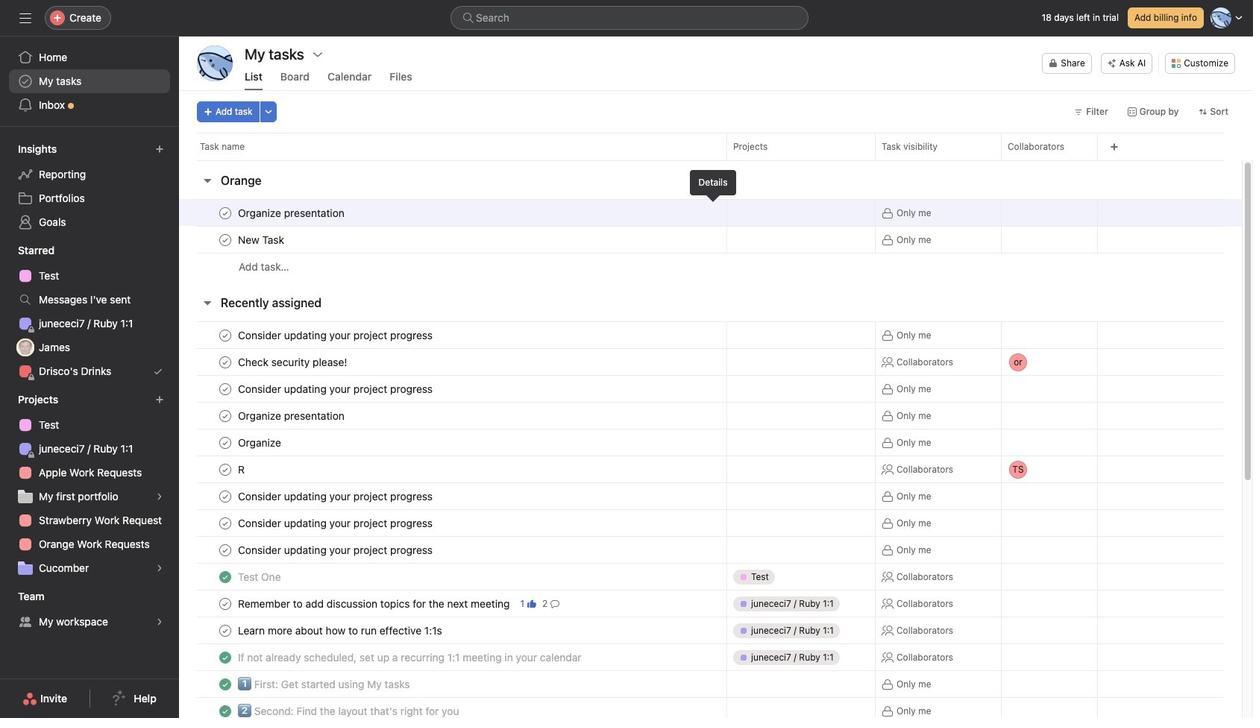 Task type: locate. For each thing, give the bounding box(es) containing it.
5 task name text field from the top
[[235, 435, 286, 450]]

linked projects for consider updating your project progress cell
[[727, 322, 876, 349], [727, 375, 876, 403], [727, 483, 876, 510], [727, 510, 876, 537], [727, 536, 876, 564]]

0 vertical spatial mark complete checkbox
[[216, 434, 234, 452]]

0 vertical spatial completed checkbox
[[216, 649, 234, 667]]

mark complete image for 3rd task name text field
[[216, 326, 234, 344]]

see details, my first portfolio image
[[155, 492, 164, 501]]

2 task name text field from the top
[[235, 232, 289, 247]]

4 consider updating your project progress cell from the top
[[179, 510, 727, 537]]

1 completed image from the top
[[216, 568, 234, 586]]

2 task name text field from the top
[[235, 382, 437, 397]]

mark complete checkbox inside organize "cell"
[[216, 434, 234, 452]]

task name text field inside test one cell
[[235, 570, 285, 585]]

consider updating your project progress cell
[[179, 322, 727, 349], [179, 375, 727, 403], [179, 483, 727, 510], [179, 510, 727, 537], [179, 536, 727, 564]]

3 linked projects for consider updating your project progress cell from the top
[[727, 483, 876, 510]]

mark complete image
[[216, 204, 234, 222], [216, 231, 234, 249], [216, 326, 234, 344], [216, 434, 234, 452], [216, 514, 234, 532], [216, 541, 234, 559], [216, 595, 234, 613]]

mark complete checkbox inside r cell
[[216, 461, 234, 479]]

task name text field inside 1️⃣ first: get started using my tasks cell
[[235, 677, 415, 692]]

mark complete image for task name text box within "remember to add discussion topics for the next meeting" cell
[[216, 595, 234, 613]]

7 task name text field from the top
[[235, 570, 285, 585]]

mark complete checkbox for task name text box in the learn more about how to run effective 1:1s cell
[[216, 622, 234, 640]]

2 mark complete checkbox from the top
[[216, 231, 234, 249]]

1 task name text field from the top
[[235, 355, 352, 370]]

linked projects for check security please! cell
[[727, 348, 876, 376]]

r cell
[[179, 456, 727, 483]]

11 mark complete checkbox from the top
[[216, 595, 234, 613]]

completed checkbox for task name text field in 2️⃣ second: find the layout that's right for you cell
[[216, 702, 234, 718]]

completed image inside 2️⃣ second: find the layout that's right for you cell
[[216, 702, 234, 718]]

7 task name text field from the top
[[235, 623, 447, 638]]

Task name text field
[[235, 206, 349, 220], [235, 232, 289, 247], [235, 328, 437, 343], [235, 408, 349, 423], [235, 435, 286, 450], [235, 462, 251, 477], [235, 570, 285, 585], [235, 704, 464, 718]]

tooltip
[[690, 170, 737, 200]]

Task name text field
[[235, 355, 352, 370], [235, 382, 437, 397], [235, 489, 437, 504], [235, 516, 437, 531], [235, 543, 437, 558], [235, 596, 514, 611], [235, 623, 447, 638], [235, 650, 586, 665], [235, 677, 415, 692]]

1 consider updating your project progress cell from the top
[[179, 322, 727, 349]]

mark complete image for fifth task name text box from the bottom
[[216, 541, 234, 559]]

5 mark complete image from the top
[[216, 514, 234, 532]]

9 task name text field from the top
[[235, 677, 415, 692]]

7 mark complete checkbox from the top
[[216, 461, 234, 479]]

1 completed checkbox from the top
[[216, 568, 234, 586]]

move tasks between sections image
[[682, 209, 691, 217]]

Mark complete checkbox
[[216, 434, 234, 452], [216, 622, 234, 640]]

completed checkbox inside 1️⃣ first: get started using my tasks cell
[[216, 676, 234, 693]]

mark complete checkbox for task name text field in the r cell
[[216, 461, 234, 479]]

6 task name text field from the top
[[235, 596, 514, 611]]

task name text field inside check security please! cell
[[235, 355, 352, 370]]

1 mark complete image from the top
[[216, 353, 234, 371]]

8 task name text field from the top
[[235, 704, 464, 718]]

4 mark complete image from the top
[[216, 434, 234, 452]]

completed checkbox inside if not already scheduled, set up a recurring 1:1 meeting in your calendar cell
[[216, 649, 234, 667]]

linked projects for organize presentation cell
[[727, 402, 876, 430]]

4 mark complete image from the top
[[216, 461, 234, 479]]

2 mark complete image from the top
[[216, 231, 234, 249]]

check security please! cell
[[179, 348, 727, 376]]

2 completed checkbox from the top
[[216, 676, 234, 693]]

1 linked projects for consider updating your project progress cell from the top
[[727, 322, 876, 349]]

completed checkbox for task name text box in the 1️⃣ first: get started using my tasks cell
[[216, 676, 234, 693]]

1 mark complete checkbox from the top
[[216, 204, 234, 222]]

task name text field inside the new task cell
[[235, 232, 289, 247]]

linked projects for consider updating your project progress cell for 2nd the consider updating your project progress cell from the bottom
[[727, 510, 876, 537]]

if not already scheduled, set up a recurring 1:1 meeting in your calendar cell
[[179, 644, 727, 671]]

mark complete checkbox for 3rd task name text field
[[216, 326, 234, 344]]

1 vertical spatial completed checkbox
[[216, 676, 234, 693]]

0 vertical spatial completed checkbox
[[216, 568, 234, 586]]

2 mark complete image from the top
[[216, 380, 234, 398]]

mark complete image inside organize "cell"
[[216, 434, 234, 452]]

10 mark complete checkbox from the top
[[216, 541, 234, 559]]

2 mark complete checkbox from the top
[[216, 622, 234, 640]]

5 mark complete checkbox from the top
[[216, 380, 234, 398]]

Completed checkbox
[[216, 649, 234, 667], [216, 676, 234, 693]]

completed checkbox inside 2️⃣ second: find the layout that's right for you cell
[[216, 702, 234, 718]]

6 mark complete checkbox from the top
[[216, 407, 234, 425]]

mark complete image for sixth task name text box from the bottom of the header recently assigned tree grid
[[216, 514, 234, 532]]

mark complete checkbox inside the new task cell
[[216, 231, 234, 249]]

1 vertical spatial mark complete checkbox
[[216, 622, 234, 640]]

0 vertical spatial organize presentation cell
[[179, 199, 727, 227]]

1 vertical spatial completed checkbox
[[216, 702, 234, 718]]

mark complete image inside the new task cell
[[216, 231, 234, 249]]

1 mark complete checkbox from the top
[[216, 434, 234, 452]]

1 organize presentation cell from the top
[[179, 199, 727, 227]]

8 task name text field from the top
[[235, 650, 586, 665]]

completed image
[[216, 568, 234, 586], [216, 649, 234, 667], [216, 676, 234, 693], [216, 702, 234, 718]]

mark complete checkbox inside learn more about how to run effective 1:1s cell
[[216, 622, 234, 640]]

3 mark complete image from the top
[[216, 326, 234, 344]]

3 completed image from the top
[[216, 676, 234, 693]]

completed image inside 1️⃣ first: get started using my tasks cell
[[216, 676, 234, 693]]

completed image for task name text field in 2️⃣ second: find the layout that's right for you cell
[[216, 702, 234, 718]]

task name text field inside organize "cell"
[[235, 435, 286, 450]]

2 organize presentation cell from the top
[[179, 402, 727, 430]]

organize presentation cell
[[179, 199, 727, 227], [179, 402, 727, 430]]

5 mark complete image from the top
[[216, 488, 234, 505]]

mark complete checkbox for task name text field within the the new task cell
[[216, 231, 234, 249]]

9 mark complete checkbox from the top
[[216, 514, 234, 532]]

4 mark complete checkbox from the top
[[216, 353, 234, 371]]

3 mark complete image from the top
[[216, 407, 234, 425]]

mark complete image for 1st task name text field
[[216, 204, 234, 222]]

completed checkbox inside test one cell
[[216, 568, 234, 586]]

1 completed checkbox from the top
[[216, 649, 234, 667]]

mark complete checkbox inside "remember to add discussion topics for the next meeting" cell
[[216, 595, 234, 613]]

Mark complete checkbox
[[216, 204, 234, 222], [216, 231, 234, 249], [216, 326, 234, 344], [216, 353, 234, 371], [216, 380, 234, 398], [216, 407, 234, 425], [216, 461, 234, 479], [216, 488, 234, 505], [216, 514, 234, 532], [216, 541, 234, 559], [216, 595, 234, 613]]

3 mark complete checkbox from the top
[[216, 326, 234, 344]]

mark complete checkbox for 1st task name text field
[[216, 204, 234, 222]]

1 vertical spatial organize presentation cell
[[179, 402, 727, 430]]

1️⃣ first: get started using my tasks cell
[[179, 671, 727, 698]]

6 task name text field from the top
[[235, 462, 251, 477]]

2 completed checkbox from the top
[[216, 702, 234, 718]]

2 comments image
[[551, 599, 560, 608]]

list box
[[451, 6, 809, 30]]

7 mark complete image from the top
[[216, 595, 234, 613]]

task name text field inside "remember to add discussion topics for the next meeting" cell
[[235, 596, 514, 611]]

8 mark complete checkbox from the top
[[216, 488, 234, 505]]

4 linked projects for consider updating your project progress cell from the top
[[727, 510, 876, 537]]

mark complete checkbox for 5th task name text field from the bottom
[[216, 407, 234, 425]]

4 completed image from the top
[[216, 702, 234, 718]]

5 linked projects for consider updating your project progress cell from the top
[[727, 536, 876, 564]]

6 mark complete image from the top
[[216, 541, 234, 559]]

completed image inside if not already scheduled, set up a recurring 1:1 meeting in your calendar cell
[[216, 649, 234, 667]]

completed image inside test one cell
[[216, 568, 234, 586]]

collapse task list for this group image
[[201, 297, 213, 309]]

teams element
[[0, 583, 179, 637]]

row
[[179, 133, 1253, 160], [197, 160, 1224, 161], [179, 199, 1242, 227], [179, 226, 1242, 254], [179, 253, 1242, 281], [179, 322, 1242, 349], [179, 347, 1242, 377], [179, 375, 1242, 403], [179, 402, 1242, 430], [179, 429, 1242, 457], [179, 455, 1242, 485], [179, 483, 1242, 510], [179, 510, 1242, 537], [179, 536, 1242, 564], [179, 563, 1242, 591], [179, 590, 1242, 618], [179, 617, 1242, 645], [179, 644, 1242, 671], [179, 671, 1242, 698], [179, 698, 1242, 718]]

6 mark complete image from the top
[[216, 622, 234, 640]]

task name text field inside learn more about how to run effective 1:1s cell
[[235, 623, 447, 638]]

mark complete image for task name text field within the the new task cell
[[216, 231, 234, 249]]

2 completed image from the top
[[216, 649, 234, 667]]

mark complete image
[[216, 353, 234, 371], [216, 380, 234, 398], [216, 407, 234, 425], [216, 461, 234, 479], [216, 488, 234, 505], [216, 622, 234, 640]]

header recently assigned tree grid
[[179, 322, 1242, 718]]

mark complete image inside organize presentation 'cell'
[[216, 204, 234, 222]]

task name text field inside if not already scheduled, set up a recurring 1:1 meeting in your calendar cell
[[235, 650, 586, 665]]

mark complete checkbox for fifth task name text box from the bottom
[[216, 541, 234, 559]]

Completed checkbox
[[216, 568, 234, 586], [216, 702, 234, 718]]

1 mark complete image from the top
[[216, 204, 234, 222]]

mark complete image inside r cell
[[216, 461, 234, 479]]

2 linked projects for consider updating your project progress cell from the top
[[727, 375, 876, 403]]

mark complete checkbox inside check security please! cell
[[216, 353, 234, 371]]



Task type: vqa. For each thing, say whether or not it's contained in the screenshot.
third Mark complete icon's Task name text box
yes



Task type: describe. For each thing, give the bounding box(es) containing it.
mark complete image inside check security please! cell
[[216, 353, 234, 371]]

linked projects for consider updating your project progress cell for 2nd the consider updating your project progress cell from the top
[[727, 375, 876, 403]]

header orange tree grid
[[179, 199, 1242, 281]]

see details, cucomber image
[[155, 564, 164, 573]]

starred element
[[0, 237, 179, 386]]

linked projects for consider updating your project progress cell for fifth the consider updating your project progress cell from the bottom
[[727, 322, 876, 349]]

completed checkbox for task name text field inside the test one cell
[[216, 568, 234, 586]]

4 task name text field from the top
[[235, 408, 349, 423]]

linked projects for consider updating your project progress cell for 3rd the consider updating your project progress cell from the bottom of the header recently assigned tree grid
[[727, 483, 876, 510]]

hide sidebar image
[[19, 12, 31, 24]]

details image
[[709, 209, 718, 217]]

linked projects for 1️⃣ first: get started using my tasks cell
[[727, 671, 876, 698]]

task name text field inside 2️⃣ second: find the layout that's right for you cell
[[235, 704, 464, 718]]

linked projects for r cell
[[727, 456, 876, 483]]

mark complete image for task name text field inside organize "cell"
[[216, 434, 234, 452]]

3 task name text field from the top
[[235, 328, 437, 343]]

show options image
[[312, 48, 324, 60]]

linked projects for organize cell
[[727, 429, 876, 457]]

5 consider updating your project progress cell from the top
[[179, 536, 727, 564]]

completed image for task name text box inside if not already scheduled, set up a recurring 1:1 meeting in your calendar cell
[[216, 649, 234, 667]]

test one cell
[[179, 563, 727, 591]]

organize presentation cell inside header orange tree grid
[[179, 199, 727, 227]]

insights element
[[0, 136, 179, 237]]

mark complete checkbox for task name text box within "remember to add discussion topics for the next meeting" cell
[[216, 595, 234, 613]]

new insights image
[[155, 145, 164, 154]]

completed image for task name text box in the 1️⃣ first: get started using my tasks cell
[[216, 676, 234, 693]]

3 consider updating your project progress cell from the top
[[179, 483, 727, 510]]

1 like. you liked this task image
[[527, 599, 536, 608]]

projects element
[[0, 386, 179, 583]]

organize cell
[[179, 429, 727, 457]]

mark complete checkbox for seventh task name text box from the bottom of the header recently assigned tree grid
[[216, 488, 234, 505]]

collapse task list for this group image
[[201, 175, 213, 187]]

mark complete image inside learn more about how to run effective 1:1s cell
[[216, 622, 234, 640]]

add field image
[[1110, 142, 1119, 151]]

remember to add discussion topics for the next meeting cell
[[179, 590, 727, 618]]

new task cell
[[179, 226, 727, 254]]

organize presentation cell inside header recently assigned tree grid
[[179, 402, 727, 430]]

1 task name text field from the top
[[235, 206, 349, 220]]

2 consider updating your project progress cell from the top
[[179, 375, 727, 403]]

5 task name text field from the top
[[235, 543, 437, 558]]

task name text field inside r cell
[[235, 462, 251, 477]]

3 task name text field from the top
[[235, 489, 437, 504]]

mark complete checkbox for sixth task name text box from the bottom of the header recently assigned tree grid
[[216, 514, 234, 532]]

mark complete checkbox for task name text box within the check security please! cell
[[216, 353, 234, 371]]

see details, my workspace image
[[155, 618, 164, 627]]

2️⃣ second: find the layout that's right for you cell
[[179, 698, 727, 718]]

completed checkbox for task name text box inside if not already scheduled, set up a recurring 1:1 meeting in your calendar cell
[[216, 649, 234, 667]]

more actions image
[[264, 107, 273, 116]]

completed image for task name text field inside the test one cell
[[216, 568, 234, 586]]

mark complete checkbox for second task name text box from the top
[[216, 380, 234, 398]]

linked projects for consider updating your project progress cell for 5th the consider updating your project progress cell from the top
[[727, 536, 876, 564]]

learn more about how to run effective 1:1s cell
[[179, 617, 727, 645]]

new project or portfolio image
[[155, 395, 164, 404]]

add collaborators image
[[1075, 207, 1087, 219]]

linked projects for new task cell
[[727, 226, 876, 254]]

global element
[[0, 37, 179, 126]]

linked projects for 2️⃣ second: find the layout that's right for you cell
[[727, 698, 876, 718]]

view profile settings image
[[197, 46, 233, 81]]

4 task name text field from the top
[[235, 516, 437, 531]]

mark complete checkbox for task name text field inside organize "cell"
[[216, 434, 234, 452]]



